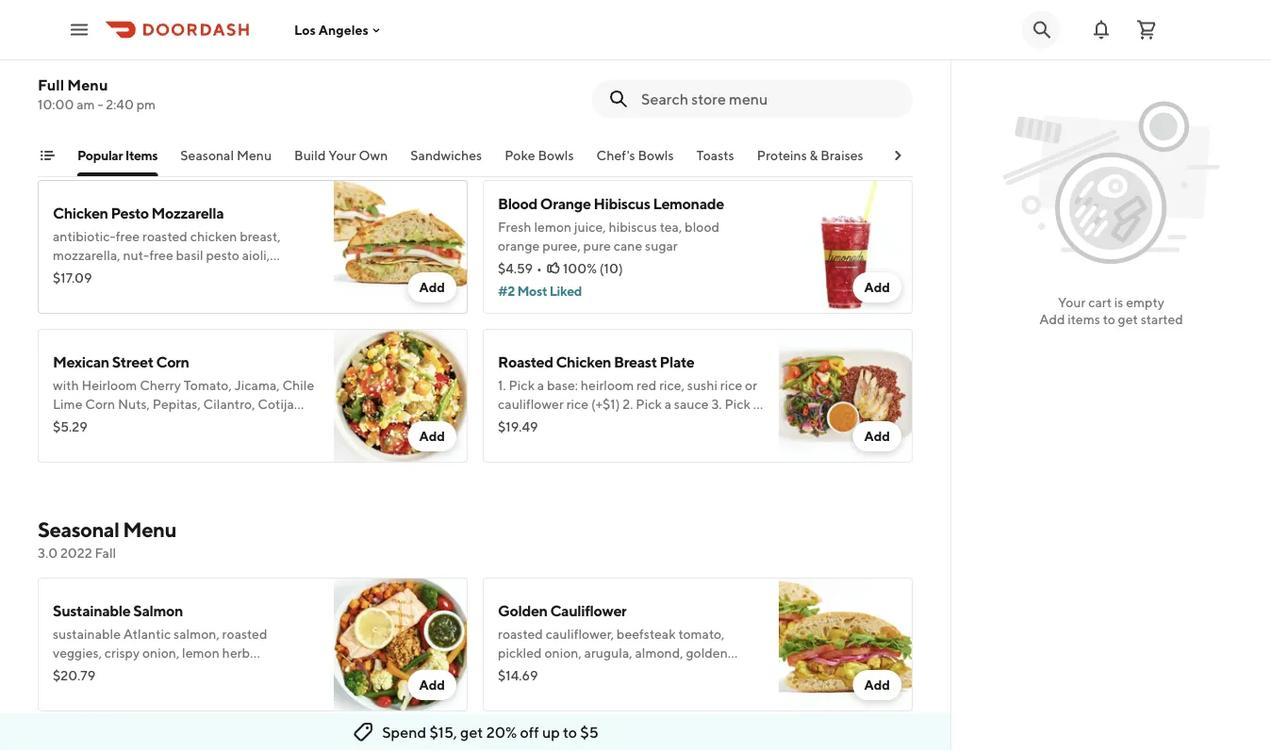 Task type: vqa. For each thing, say whether or not it's contained in the screenshot.
Roasted Chicken Breast Plate image
yes



Task type: describe. For each thing, give the bounding box(es) containing it.
nut- inside roasted turkey blta roasted all-natural turkey breast, nitrate- free bacon, avocado, arugula, beefsteak tomato, nut-free basil pesto aioli, rockenwagner ciabatta
[[102, 117, 128, 133]]

los angeles button
[[294, 22, 384, 37]]

$20.79
[[53, 668, 95, 684]]

roasted for roasted turkey blta roasted all-natural turkey breast, nitrate- free bacon, avocado, arugula, beefsteak tomato, nut-free basil pesto aioli, rockenwagner ciabatta
[[53, 55, 108, 73]]

fresh inside blood orange hibiscus lemonade fresh lemon juice, hibiscus tea, blood orange puree, pure cane sugar
[[498, 219, 532, 235]]

2:40
[[106, 97, 134, 112]]

jicama,
[[235, 378, 280, 393]]

0 items, open order cart image
[[1136, 18, 1158, 41]]

toasts
[[697, 148, 734, 163]]

1 vertical spatial corn
[[85, 397, 115, 412]]

braises
[[821, 148, 864, 163]]

rockenwagner inside roasted turkey blta roasted all-natural turkey breast, nitrate- free bacon, avocado, arugula, beefsteak tomato, nut-free basil pesto aioli, rockenwagner ciabatta
[[53, 136, 143, 152]]

arugula, inside golden cauliflower roasted cauliflower, beefsteak tomato, pickled onion, arugula, almond, golden raisin, vegan curry aioli, rockenwagner ciabatta
[[584, 646, 633, 661]]

arugula, inside chicken pesto mozzarella antibiotic-free roasted chicken breast, mozzarella, nut-free basil pesto aioli, beefsteak tomato, arugula, rockenwagner ciabatta
[[164, 266, 212, 282]]

add button for sustainable salmon
[[408, 671, 457, 701]]

proteins & braises
[[757, 148, 864, 163]]

golden cauliflower image
[[779, 578, 913, 712]]

sustainable
[[53, 627, 121, 642]]

proteins & braises button
[[757, 146, 864, 176]]

street
[[112, 353, 153, 371]]

add button for mexican street corn
[[408, 422, 457, 452]]

arugula, inside roasted turkey blta roasted all-natural turkey breast, nitrate- free bacon, avocado, arugula, beefsteak tomato, nut-free basil pesto aioli, rockenwagner ciabatta
[[179, 99, 227, 114]]

spend
[[382, 724, 427, 742]]

roasted inside sustainable salmon sustainable atlantic salmon, roasted veggies, crispy onion, lemon herb chimichurri, rosemary sweet potato hash
[[222, 627, 267, 642]]

chile
[[282, 378, 314, 393]]

1 horizontal spatial chicken
[[556, 353, 611, 371]]

roasted inside roasted turkey blta roasted all-natural turkey breast, nitrate- free bacon, avocado, arugula, beefsteak tomato, nut-free basil pesto aioli, rockenwagner ciabatta
[[53, 80, 98, 95]]

add for blood orange hibiscus lemonade
[[864, 280, 890, 295]]

your inside your cart is empty add items to get started
[[1058, 295, 1086, 310]]

get inside your cart is empty add items to get started
[[1118, 312, 1138, 327]]

-
[[98, 97, 103, 112]]

antibiotic-
[[53, 229, 116, 244]]

build your own button
[[294, 146, 388, 176]]

poke bowls
[[505, 148, 574, 163]]

turkey
[[165, 80, 204, 95]]

off
[[520, 724, 539, 742]]

almond,
[[635, 646, 683, 661]]

full menu 10:00 am - 2:40 pm
[[38, 76, 156, 112]]

pesto inside roasted turkey blta roasted all-natural turkey breast, nitrate- free bacon, avocado, arugula, beefsteak tomato, nut-free basil pesto aioli, rockenwagner ciabatta
[[185, 117, 218, 133]]

your cart is empty add items to get started
[[1040, 295, 1184, 327]]

proteins
[[757, 148, 807, 163]]

ranch
[[221, 415, 260, 431]]

add button for blood orange hibiscus lemonade
[[853, 273, 902, 303]]

menu for seasonal menu
[[123, 518, 176, 542]]

build
[[294, 148, 326, 163]]

menu for full menu
[[67, 76, 108, 94]]

mexican street corn image
[[334, 329, 468, 463]]

mozzarella,
[[53, 248, 120, 263]]

onion, inside golden cauliflower roasted cauliflower, beefsteak tomato, pickled onion, arugula, almond, golden raisin, vegan curry aioli, rockenwagner ciabatta
[[545, 646, 582, 661]]

lavender
[[498, 99, 550, 114]]

tomato,
[[184, 378, 232, 393]]

show menu categories image
[[40, 148, 55, 163]]

ciabatta inside golden cauliflower roasted cauliflower, beefsteak tomato, pickled onion, arugula, almond, golden raisin, vegan curry aioli, rockenwagner ciabatta
[[498, 683, 547, 699]]

bacon,
[[79, 99, 120, 114]]

(10)
[[600, 261, 623, 276]]

orange
[[498, 238, 540, 254]]

aioli, inside chicken pesto mozzarella antibiotic-free roasted chicken breast, mozzarella, nut-free basil pesto aioli, beefsteak tomato, arugula, rockenwagner ciabatta
[[242, 248, 270, 263]]

beefsteak inside golden cauliflower roasted cauliflower, beefsteak tomato, pickled onion, arugula, almond, golden raisin, vegan curry aioli, rockenwagner ciabatta
[[617, 627, 676, 642]]

lavender
[[498, 55, 561, 73]]

lavender elderflower lemonade image
[[779, 31, 913, 165]]

lemon inside sustainable salmon sustainable atlantic salmon, roasted veggies, crispy onion, lemon herb chimichurri, rosemary sweet potato hash
[[182, 646, 220, 661]]

blood orange hibiscus lemonade image
[[779, 180, 913, 314]]

roasted turkey blta image
[[334, 31, 468, 165]]

popular
[[77, 148, 123, 163]]

marketplace sides button
[[886, 146, 997, 176]]

hibiscus
[[594, 195, 650, 213]]

popular items
[[77, 148, 158, 163]]

tomato, inside roasted turkey blta roasted all-natural turkey breast, nitrate- free bacon, avocado, arugula, beefsteak tomato, nut-free basil pesto aioli, rockenwagner ciabatta
[[53, 117, 99, 133]]

$15,
[[430, 724, 457, 742]]

poke
[[505, 148, 535, 163]]

cane inside lavender elderflower lemonade fresh lemon juice, blue butterfly tea, lavender syrup, elderflower syrup , pure cane sugar
[[735, 99, 763, 114]]

items
[[1068, 312, 1101, 327]]

seasonal for seasonal menu
[[180, 148, 234, 163]]

blood
[[498, 195, 538, 213]]

toasts button
[[697, 146, 734, 176]]

nitrate-
[[250, 80, 295, 95]]

golden cauliflower roasted cauliflower, beefsteak tomato, pickled onion, arugula, almond, golden raisin, vegan curry aioli, rockenwagner ciabatta
[[498, 602, 728, 699]]

add for mexican street corn
[[419, 429, 445, 444]]

own
[[359, 148, 388, 163]]

add for chicken pesto mozzarella
[[419, 280, 445, 295]]

with
[[53, 378, 79, 393]]

curry
[[574, 665, 605, 680]]

sides
[[965, 148, 997, 163]]

1 vertical spatial get
[[460, 724, 483, 742]]

is
[[1115, 295, 1124, 310]]

salmon,
[[174, 627, 220, 642]]

pm
[[136, 97, 156, 112]]

roasted chicken breast plate
[[498, 353, 695, 371]]

heirloom
[[82, 378, 137, 393]]

seasonal menu
[[180, 148, 272, 163]]

beefsteak inside chicken pesto mozzarella antibiotic-free roasted chicken breast, mozzarella, nut-free basil pesto aioli, beefsteak tomato, arugula, rockenwagner ciabatta
[[53, 266, 112, 282]]

nuts,
[[118, 397, 150, 412]]

syrup,
[[553, 99, 589, 114]]

2022
[[60, 546, 92, 561]]

free down the pesto
[[116, 229, 140, 244]]

free down full
[[53, 99, 77, 114]]

mozzarella
[[151, 204, 224, 222]]

los angeles
[[294, 22, 369, 37]]

add for golden cauliflower
[[864, 678, 890, 693]]

nut- inside chicken pesto mozzarella antibiotic-free roasted chicken breast, mozzarella, nut-free basil pesto aioli, beefsteak tomato, arugula, rockenwagner ciabatta
[[123, 248, 149, 263]]

orange
[[540, 195, 591, 213]]

chicken pesto mozzarella antibiotic-free roasted chicken breast, mozzarella, nut-free basil pesto aioli, beefsteak tomato, arugula, rockenwagner ciabatta
[[53, 204, 305, 301]]

pickled
[[498, 646, 542, 661]]

tomato, inside chicken pesto mozzarella antibiotic-free roasted chicken breast, mozzarella, nut-free basil pesto aioli, beefsteak tomato, arugula, rockenwagner ciabatta
[[115, 266, 161, 282]]

chef's bowls button
[[597, 146, 674, 176]]

bowls for poke bowls
[[538, 148, 574, 163]]

pepitas,
[[153, 397, 201, 412]]

marketplace
[[886, 148, 962, 163]]

10:00
[[38, 97, 74, 112]]

cart
[[1089, 295, 1112, 310]]

to for items
[[1103, 312, 1116, 327]]

puree,
[[543, 238, 581, 254]]

pure inside lavender elderflower lemonade fresh lemon juice, blue butterfly tea, lavender syrup, elderflower syrup , pure cane sugar
[[704, 99, 732, 114]]

mexican
[[53, 353, 109, 371]]

mexican street corn with heirloom cherry tomato, jicama, chile lime corn nuts, pepitas, cilantro, cotija cheese,   & avocado scallion ranch dressing
[[53, 353, 314, 431]]

potato
[[222, 665, 262, 680]]

plate
[[660, 353, 695, 371]]

your inside button
[[329, 148, 356, 163]]

angeles
[[319, 22, 369, 37]]

chicken pesto mozzarella image
[[334, 180, 468, 314]]

sweet
[[184, 665, 219, 680]]

roasted turkey blta roasted all-natural turkey breast, nitrate- free bacon, avocado, arugula, beefsteak tomato, nut-free basil pesto aioli, rockenwagner ciabatta
[[53, 55, 295, 152]]

roasted chicken breast plate image
[[779, 329, 913, 463]]

onion, inside sustainable salmon sustainable atlantic salmon, roasted veggies, crispy onion, lemon herb chimichurri, rosemary sweet potato hash
[[142, 646, 179, 661]]

vegan
[[535, 665, 572, 680]]

to for up
[[563, 724, 577, 742]]

seasonal menu 3.0 2022 fall
[[38, 518, 176, 561]]



Task type: locate. For each thing, give the bounding box(es) containing it.
1 vertical spatial lemon
[[534, 219, 572, 235]]

braised angus beef comfort bowl image
[[334, 727, 468, 752]]

pesto inside chicken pesto mozzarella antibiotic-free roasted chicken breast, mozzarella, nut-free basil pesto aioli, beefsteak tomato, arugula, rockenwagner ciabatta
[[206, 248, 240, 263]]

seasonal up 2022
[[38, 518, 119, 542]]

beefsteak down mozzarella,
[[53, 266, 112, 282]]

tomato, inside golden cauliflower roasted cauliflower, beefsteak tomato, pickled onion, arugula, almond, golden raisin, vegan curry aioli, rockenwagner ciabatta
[[679, 627, 725, 642]]

empty
[[1126, 295, 1165, 310]]

onion, up 'vegan'
[[545, 646, 582, 661]]

1 horizontal spatial onion,
[[545, 646, 582, 661]]

notification bell image
[[1090, 18, 1113, 41]]

0 horizontal spatial chicken
[[53, 204, 108, 222]]

1 horizontal spatial ciabatta
[[146, 136, 195, 152]]

1 vertical spatial tea,
[[660, 219, 682, 235]]

rockenwagner
[[53, 136, 143, 152], [214, 266, 305, 282], [638, 665, 728, 680]]

sugar
[[498, 117, 531, 133], [645, 238, 678, 254]]

2 horizontal spatial menu
[[237, 148, 272, 163]]

0 vertical spatial fresh
[[498, 80, 532, 95]]

0 vertical spatial arugula,
[[179, 99, 227, 114]]

0 vertical spatial seasonal
[[180, 148, 234, 163]]

2 onion, from the left
[[545, 646, 582, 661]]

get
[[1118, 312, 1138, 327], [460, 724, 483, 742]]

bowls right the poke
[[538, 148, 574, 163]]

fresh up lavender
[[498, 80, 532, 95]]

0 vertical spatial lemon
[[534, 80, 572, 95]]

0 vertical spatial corn
[[156, 353, 189, 371]]

1 horizontal spatial seasonal
[[180, 148, 234, 163]]

0 vertical spatial to
[[1103, 312, 1116, 327]]

avocado
[[115, 415, 169, 431]]

juice, down orange
[[574, 219, 606, 235]]

1 vertical spatial lemonade
[[653, 195, 724, 213]]

add inside your cart is empty add items to get started
[[1040, 312, 1065, 327]]

arugula, down the chicken
[[164, 266, 212, 282]]

breast, right turkey
[[206, 80, 247, 95]]

lavender elderflower lemonade fresh lemon juice, blue butterfly tea, lavender syrup, elderflower syrup , pure cane sugar
[[498, 55, 763, 133]]

2 horizontal spatial ciabatta
[[498, 683, 547, 699]]

1 vertical spatial nut-
[[123, 248, 149, 263]]

2 horizontal spatial rockenwagner
[[638, 665, 728, 680]]

1 vertical spatial breast,
[[240, 229, 281, 244]]

bowls inside chef's bowls button
[[638, 148, 674, 163]]

to right up
[[563, 724, 577, 742]]

1 fresh from the top
[[498, 80, 532, 95]]

roasted up the '$19.49'
[[498, 353, 553, 371]]

tea, for hibiscus
[[660, 219, 682, 235]]

sugar down lavender
[[498, 117, 531, 133]]

juice, inside lavender elderflower lemonade fresh lemon juice, blue butterfly tea, lavender syrup, elderflower syrup , pure cane sugar
[[574, 80, 606, 95]]

started
[[1141, 312, 1184, 327]]

0 vertical spatial tea,
[[693, 80, 716, 95]]

0 vertical spatial cane
[[735, 99, 763, 114]]

aioli, inside golden cauliflower roasted cauliflower, beefsteak tomato, pickled onion, arugula, almond, golden raisin, vegan curry aioli, rockenwagner ciabatta
[[608, 665, 635, 680]]

add button for roasted chicken breast plate
[[853, 422, 902, 452]]

full
[[38, 76, 64, 94]]

seasonal
[[180, 148, 234, 163], [38, 518, 119, 542]]

cherry
[[140, 378, 181, 393]]

0 horizontal spatial tomato,
[[53, 117, 99, 133]]

0 horizontal spatial to
[[563, 724, 577, 742]]

0 horizontal spatial your
[[329, 148, 356, 163]]

0 horizontal spatial pure
[[583, 238, 611, 254]]

0 vertical spatial breast,
[[206, 80, 247, 95]]

to
[[1103, 312, 1116, 327], [563, 724, 577, 742]]

salmon
[[133, 602, 183, 620]]

0 horizontal spatial rockenwagner
[[53, 136, 143, 152]]

blood
[[685, 219, 720, 235]]

lemonade inside blood orange hibiscus lemonade fresh lemon juice, hibiscus tea, blood orange puree, pure cane sugar
[[653, 195, 724, 213]]

turkey
[[111, 55, 156, 73]]

1 vertical spatial your
[[1058, 295, 1086, 310]]

tomato, up golden
[[679, 627, 725, 642]]

seasonal for seasonal menu 3.0 2022 fall
[[38, 518, 119, 542]]

lemonade inside lavender elderflower lemonade fresh lemon juice, blue butterfly tea, lavender syrup, elderflower syrup , pure cane sugar
[[644, 55, 715, 73]]

bowls right the chef's
[[638, 148, 674, 163]]

1 vertical spatial tomato,
[[115, 266, 161, 282]]

bowls
[[538, 148, 574, 163], [638, 148, 674, 163]]

1 horizontal spatial pure
[[704, 99, 732, 114]]

1 vertical spatial aioli,
[[242, 248, 270, 263]]

1 horizontal spatial tea,
[[693, 80, 716, 95]]

tomato,
[[53, 117, 99, 133], [115, 266, 161, 282], [679, 627, 725, 642]]

marketplace sides
[[886, 148, 997, 163]]

1 vertical spatial rockenwagner
[[214, 266, 305, 282]]

chicken up antibiotic-
[[53, 204, 108, 222]]

1 horizontal spatial rockenwagner
[[214, 266, 305, 282]]

pesto up seasonal menu
[[185, 117, 218, 133]]

chimichurri,
[[53, 665, 124, 680]]

roasted for roasted chicken breast plate
[[498, 353, 553, 371]]

0 vertical spatial menu
[[67, 76, 108, 94]]

cane inside blood orange hibiscus lemonade fresh lemon juice, hibiscus tea, blood orange puree, pure cane sugar
[[614, 238, 643, 254]]

2 vertical spatial menu
[[123, 518, 176, 542]]

1 vertical spatial ciabatta
[[53, 285, 102, 301]]

add button for golden cauliflower
[[853, 671, 902, 701]]

$5.29
[[53, 419, 87, 435]]

herb
[[222, 646, 250, 661]]

avocado,
[[122, 99, 176, 114]]

roasted up herb
[[222, 627, 267, 642]]

100%
[[563, 261, 597, 276]]

add button
[[408, 273, 457, 303], [853, 273, 902, 303], [408, 422, 457, 452], [853, 422, 902, 452], [408, 671, 457, 701], [853, 671, 902, 701]]

0 vertical spatial pure
[[704, 99, 732, 114]]

ciabatta down avocado,
[[146, 136, 195, 152]]

Item Search search field
[[641, 89, 898, 109]]

breast
[[614, 353, 657, 371]]

1 vertical spatial to
[[563, 724, 577, 742]]

up
[[542, 724, 560, 742]]

1 vertical spatial roasted
[[498, 353, 553, 371]]

2 vertical spatial beefsteak
[[617, 627, 676, 642]]

roasted down the mozzarella
[[142, 229, 188, 244]]

bowls for chef's bowls
[[638, 148, 674, 163]]

0 horizontal spatial sugar
[[498, 117, 531, 133]]

to down cart
[[1103, 312, 1116, 327]]

chicken inside chicken pesto mozzarella antibiotic-free roasted chicken breast, mozzarella, nut-free basil pesto aioli, beefsteak tomato, arugula, rockenwagner ciabatta
[[53, 204, 108, 222]]

elderflower
[[591, 99, 660, 114]]

fresh up the orange
[[498, 219, 532, 235]]

0 vertical spatial juice,
[[574, 80, 606, 95]]

2 horizontal spatial tomato,
[[679, 627, 725, 642]]

1 vertical spatial juice,
[[574, 219, 606, 235]]

0 vertical spatial chicken
[[53, 204, 108, 222]]

cane down hibiscus
[[614, 238, 643, 254]]

1 horizontal spatial &
[[810, 148, 818, 163]]

sustainable salmon image
[[334, 578, 468, 712]]

sandwiches
[[411, 148, 482, 163]]

1 horizontal spatial cane
[[735, 99, 763, 114]]

free down avocado,
[[128, 117, 152, 133]]

0 vertical spatial roasted
[[53, 55, 108, 73]]

sustainable salmon sustainable atlantic salmon, roasted veggies, crispy onion, lemon herb chimichurri, rosemary sweet potato hash
[[53, 602, 293, 680]]

your up items
[[1058, 295, 1086, 310]]

1 juice, from the top
[[574, 80, 606, 95]]

build your own
[[294, 148, 388, 163]]

fall
[[95, 546, 116, 561]]

blta
[[158, 55, 194, 73]]

breast, inside roasted turkey blta roasted all-natural turkey breast, nitrate- free bacon, avocado, arugula, beefsteak tomato, nut-free basil pesto aioli, rockenwagner ciabatta
[[206, 80, 247, 95]]

brussels sprouts, dates & parmesan image
[[779, 727, 913, 752]]

beefsteak up almond,
[[617, 627, 676, 642]]

0 vertical spatial &
[[810, 148, 818, 163]]

2 vertical spatial aioli,
[[608, 665, 635, 680]]

0 vertical spatial beefsteak
[[230, 99, 289, 114]]

basil down avocado,
[[155, 117, 182, 133]]

2 juice, from the top
[[574, 219, 606, 235]]

1 vertical spatial cane
[[614, 238, 643, 254]]

lemon inside lavender elderflower lemonade fresh lemon juice, blue butterfly tea, lavender syrup, elderflower syrup , pure cane sugar
[[534, 80, 572, 95]]

1 horizontal spatial sugar
[[645, 238, 678, 254]]

get right the $15, at left bottom
[[460, 724, 483, 742]]

& inside mexican street corn with heirloom cherry tomato, jicama, chile lime corn nuts, pepitas, cilantro, cotija cheese,   & avocado scallion ranch dressing
[[104, 415, 113, 431]]

breast, inside chicken pesto mozzarella antibiotic-free roasted chicken breast, mozzarella, nut-free basil pesto aioli, beefsteak tomato, arugula, rockenwagner ciabatta
[[240, 229, 281, 244]]

1 vertical spatial beefsteak
[[53, 266, 112, 282]]

menu up am in the left of the page
[[67, 76, 108, 94]]

rockenwagner inside chicken pesto mozzarella antibiotic-free roasted chicken breast, mozzarella, nut-free basil pesto aioli, beefsteak tomato, arugula, rockenwagner ciabatta
[[214, 266, 305, 282]]

1 vertical spatial menu
[[237, 148, 272, 163]]

lemonade up the butterfly
[[644, 55, 715, 73]]

blood orange hibiscus lemonade fresh lemon juice, hibiscus tea, blood orange puree, pure cane sugar
[[498, 195, 724, 254]]

am
[[77, 97, 95, 112]]

poke bowls button
[[505, 146, 574, 176]]

nut- down the pesto
[[123, 248, 149, 263]]

2 vertical spatial ciabatta
[[498, 683, 547, 699]]

menu inside seasonal menu 3.0 2022 fall
[[123, 518, 176, 542]]

menu inside full menu 10:00 am - 2:40 pm
[[67, 76, 108, 94]]

1 vertical spatial pesto
[[206, 248, 240, 263]]

seasonal inside button
[[180, 148, 234, 163]]

seasonal up the mozzarella
[[180, 148, 234, 163]]

ciabatta inside chicken pesto mozzarella antibiotic-free roasted chicken breast, mozzarella, nut-free basil pesto aioli, beefsteak tomato, arugula, rockenwagner ciabatta
[[53, 285, 102, 301]]

your left own
[[329, 148, 356, 163]]

elderflower
[[563, 55, 641, 73]]

rockenwagner down the chicken
[[214, 266, 305, 282]]

1 horizontal spatial tomato,
[[115, 266, 161, 282]]

0 vertical spatial sugar
[[498, 117, 531, 133]]

juice, down "elderflower"
[[574, 80, 606, 95]]

lemon up the sweet
[[182, 646, 220, 661]]

1 horizontal spatial corn
[[156, 353, 189, 371]]

lemon
[[534, 80, 572, 95], [534, 219, 572, 235], [182, 646, 220, 661]]

tomato, down am in the left of the page
[[53, 117, 99, 133]]

free down the mozzarella
[[149, 248, 173, 263]]

nut- down 2:40
[[102, 117, 128, 133]]

to inside your cart is empty add items to get started
[[1103, 312, 1116, 327]]

tomato, down mozzarella,
[[115, 266, 161, 282]]

lemon inside blood orange hibiscus lemonade fresh lemon juice, hibiscus tea, blood orange puree, pure cane sugar
[[534, 219, 572, 235]]

seasonal menu button
[[180, 146, 272, 176]]

1 horizontal spatial menu
[[123, 518, 176, 542]]

sugar down hibiscus
[[645, 238, 678, 254]]

most
[[517, 283, 547, 299]]

pesto down the chicken
[[206, 248, 240, 263]]

arugula, down turkey
[[179, 99, 227, 114]]

basil down the chicken
[[176, 248, 203, 263]]

2 bowls from the left
[[638, 148, 674, 163]]

crispy
[[105, 646, 140, 661]]

sandwiches button
[[411, 146, 482, 176]]

0 vertical spatial basil
[[155, 117, 182, 133]]

ciabatta down raisin,
[[498, 683, 547, 699]]

0 vertical spatial tomato,
[[53, 117, 99, 133]]

1 horizontal spatial beefsteak
[[230, 99, 289, 114]]

menu inside button
[[237, 148, 272, 163]]

0 horizontal spatial bowls
[[538, 148, 574, 163]]

1 vertical spatial chicken
[[556, 353, 611, 371]]

cheese,
[[53, 415, 102, 431]]

0 horizontal spatial seasonal
[[38, 518, 119, 542]]

breast, right the chicken
[[240, 229, 281, 244]]

1 horizontal spatial bowls
[[638, 148, 674, 163]]

•
[[537, 261, 542, 276]]

tea, for lemonade
[[693, 80, 716, 95]]

chef's bowls
[[597, 148, 674, 163]]

add for roasted chicken breast plate
[[864, 429, 890, 444]]

0 vertical spatial rockenwagner
[[53, 136, 143, 152]]

ciabatta inside roasted turkey blta roasted all-natural turkey breast, nitrate- free bacon, avocado, arugula, beefsteak tomato, nut-free basil pesto aioli, rockenwagner ciabatta
[[146, 136, 195, 152]]

hibiscus
[[609, 219, 657, 235]]

add button for chicken pesto mozzarella
[[408, 273, 457, 303]]

1 vertical spatial arugula,
[[164, 266, 212, 282]]

roasted inside chicken pesto mozzarella antibiotic-free roasted chicken breast, mozzarella, nut-free basil pesto aioli, beefsteak tomato, arugula, rockenwagner ciabatta
[[142, 229, 188, 244]]

syrup
[[663, 99, 696, 114]]

butterfly
[[638, 80, 691, 95]]

scallion
[[171, 415, 218, 431]]

veggies,
[[53, 646, 102, 661]]

aioli, inside roasted turkey blta roasted all-natural turkey breast, nitrate- free bacon, avocado, arugula, beefsteak tomato, nut-free basil pesto aioli, rockenwagner ciabatta
[[221, 117, 249, 133]]

arugula, up curry
[[584, 646, 633, 661]]

& right cheese,
[[104, 415, 113, 431]]

rockenwagner inside golden cauliflower roasted cauliflower, beefsteak tomato, pickled onion, arugula, almond, golden raisin, vegan curry aioli, rockenwagner ciabatta
[[638, 665, 728, 680]]

$4.59
[[498, 261, 533, 276]]

0 vertical spatial lemonade
[[644, 55, 715, 73]]

tea, inside lavender elderflower lemonade fresh lemon juice, blue butterfly tea, lavender syrup, elderflower syrup , pure cane sugar
[[693, 80, 716, 95]]

golden
[[686, 646, 728, 661]]

cotija
[[258, 397, 294, 412]]

lemon up puree,
[[534, 219, 572, 235]]

basil inside chicken pesto mozzarella antibiotic-free roasted chicken breast, mozzarella, nut-free basil pesto aioli, beefsteak tomato, arugula, rockenwagner ciabatta
[[176, 248, 203, 263]]

ciabatta down mozzarella,
[[53, 285, 102, 301]]

breast, for blta
[[206, 80, 247, 95]]

pure
[[704, 99, 732, 114], [583, 238, 611, 254]]

open menu image
[[68, 18, 91, 41]]

3.0
[[38, 546, 58, 561]]

& inside button
[[810, 148, 818, 163]]

cane right , on the right top
[[735, 99, 763, 114]]

roasted up pickled
[[498, 627, 543, 642]]

bowls inside poke bowls button
[[538, 148, 574, 163]]

2 vertical spatial rockenwagner
[[638, 665, 728, 680]]

los
[[294, 22, 316, 37]]

2 vertical spatial tomato,
[[679, 627, 725, 642]]

sugar inside lavender elderflower lemonade fresh lemon juice, blue butterfly tea, lavender syrup, elderflower syrup , pure cane sugar
[[498, 117, 531, 133]]

0 horizontal spatial ciabatta
[[53, 285, 102, 301]]

fresh inside lavender elderflower lemonade fresh lemon juice, blue butterfly tea, lavender syrup, elderflower syrup , pure cane sugar
[[498, 80, 532, 95]]

menu up "salmon"
[[123, 518, 176, 542]]

1 horizontal spatial roasted
[[498, 353, 553, 371]]

corn up 'cherry'
[[156, 353, 189, 371]]

0 vertical spatial get
[[1118, 312, 1138, 327]]

2 vertical spatial lemon
[[182, 646, 220, 661]]

breast, for mozzarella
[[240, 229, 281, 244]]

natural
[[120, 80, 162, 95]]

rockenwagner down almond,
[[638, 665, 728, 680]]

chicken left breast
[[556, 353, 611, 371]]

beefsteak down nitrate-
[[230, 99, 289, 114]]

corn down "heirloom"
[[85, 397, 115, 412]]

all-
[[101, 80, 120, 95]]

pure inside blood orange hibiscus lemonade fresh lemon juice, hibiscus tea, blood orange puree, pure cane sugar
[[583, 238, 611, 254]]

0 vertical spatial aioli,
[[221, 117, 249, 133]]

0 horizontal spatial tea,
[[660, 219, 682, 235]]

roasted up am in the left of the page
[[53, 80, 98, 95]]

pure right , on the right top
[[704, 99, 732, 114]]

2 fresh from the top
[[498, 219, 532, 235]]

beefsteak inside roasted turkey blta roasted all-natural turkey breast, nitrate- free bacon, avocado, arugula, beefsteak tomato, nut-free basil pesto aioli, rockenwagner ciabatta
[[230, 99, 289, 114]]

1 vertical spatial pure
[[583, 238, 611, 254]]

0 horizontal spatial &
[[104, 415, 113, 431]]

onion, up rosemary
[[142, 646, 179, 661]]

0 horizontal spatial menu
[[67, 76, 108, 94]]

get down is
[[1118, 312, 1138, 327]]

tea, inside blood orange hibiscus lemonade fresh lemon juice, hibiscus tea, blood orange puree, pure cane sugar
[[660, 219, 682, 235]]

1 bowls from the left
[[538, 148, 574, 163]]

1 horizontal spatial your
[[1058, 295, 1086, 310]]

items
[[125, 148, 158, 163]]

roasted inside golden cauliflower roasted cauliflower, beefsteak tomato, pickled onion, arugula, almond, golden raisin, vegan curry aioli, rockenwagner ciabatta
[[498, 627, 543, 642]]

lemonade up blood
[[653, 195, 724, 213]]

tea, up , on the right top
[[693, 80, 716, 95]]

20%
[[486, 724, 517, 742]]

lemon up syrup,
[[534, 80, 572, 95]]

#2 most liked
[[498, 283, 582, 299]]

1 onion, from the left
[[142, 646, 179, 661]]

1 vertical spatial &
[[104, 415, 113, 431]]

pure up 100% (10)
[[583, 238, 611, 254]]

chicken
[[190, 229, 237, 244]]

1 vertical spatial fresh
[[498, 219, 532, 235]]

1 vertical spatial sugar
[[645, 238, 678, 254]]

menu left the 'build'
[[237, 148, 272, 163]]

basil inside roasted turkey blta roasted all-natural turkey breast, nitrate- free bacon, avocado, arugula, beefsteak tomato, nut-free basil pesto aioli, rockenwagner ciabatta
[[155, 117, 182, 133]]

2 horizontal spatial beefsteak
[[617, 627, 676, 642]]

0 vertical spatial ciabatta
[[146, 136, 195, 152]]

0 vertical spatial pesto
[[185, 117, 218, 133]]

roasted inside roasted turkey blta roasted all-natural turkey breast, nitrate- free bacon, avocado, arugula, beefsteak tomato, nut-free basil pesto aioli, rockenwagner ciabatta
[[53, 55, 108, 73]]

1 vertical spatial seasonal
[[38, 518, 119, 542]]

spend $15, get 20% off up to $5
[[382, 724, 599, 742]]

0 vertical spatial nut-
[[102, 117, 128, 133]]

tea, left blood
[[660, 219, 682, 235]]

1 horizontal spatial to
[[1103, 312, 1116, 327]]

sugar inside blood orange hibiscus lemonade fresh lemon juice, hibiscus tea, blood orange puree, pure cane sugar
[[645, 238, 678, 254]]

juice, inside blood orange hibiscus lemonade fresh lemon juice, hibiscus tea, blood orange puree, pure cane sugar
[[574, 219, 606, 235]]

pesto
[[111, 204, 149, 222]]

0 horizontal spatial roasted
[[53, 55, 108, 73]]

juice,
[[574, 80, 606, 95], [574, 219, 606, 235]]

1 vertical spatial basil
[[176, 248, 203, 263]]

0 horizontal spatial get
[[460, 724, 483, 742]]

rosemary
[[126, 665, 181, 680]]

0 horizontal spatial beefsteak
[[53, 266, 112, 282]]

liked
[[550, 283, 582, 299]]

0 horizontal spatial onion,
[[142, 646, 179, 661]]

rockenwagner down bacon,
[[53, 136, 143, 152]]

seasonal inside seasonal menu 3.0 2022 fall
[[38, 518, 119, 542]]

scroll menu navigation right image
[[890, 148, 906, 163]]

& left braises on the right top of page
[[810, 148, 818, 163]]

$4.59 •
[[498, 261, 542, 276]]

roasted up full menu 10:00 am - 2:40 pm
[[53, 55, 108, 73]]

add for sustainable salmon
[[419, 678, 445, 693]]



